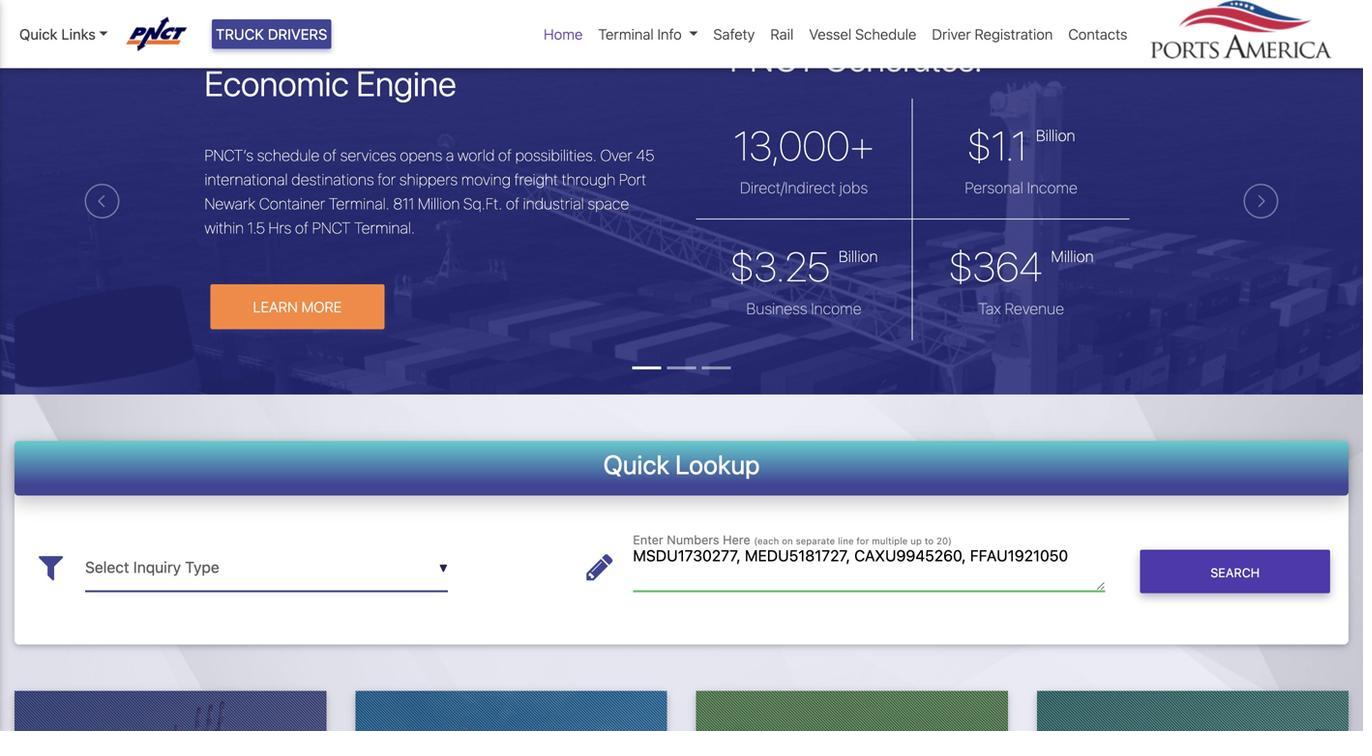 Task type: vqa. For each thing, say whether or not it's contained in the screenshot.
left million
yes



Task type: describe. For each thing, give the bounding box(es) containing it.
terminal info
[[598, 26, 682, 43]]

pnct inside "pnct's schedule of services opens a world of possibilities.                                 over 45 international destinations for shippers moving freight through port newark container terminal.                                 811 million sq.ft. of industrial space within 1.5 hrs of pnct terminal."
[[312, 218, 351, 237]]

more
[[301, 298, 342, 315]]

learn more button
[[210, 284, 384, 329]]

schedule
[[257, 146, 320, 164]]

▼
[[439, 562, 448, 575]]

moving
[[461, 170, 511, 188]]

quick links link
[[19, 23, 108, 45]]

of right hrs
[[295, 218, 309, 237]]

business income
[[746, 300, 862, 318]]

pnct's schedule of services opens a world of possibilities.                                 over 45 international destinations for shippers moving freight through port newark container terminal.                                 811 million sq.ft. of industrial space within 1.5 hrs of pnct terminal.
[[204, 146, 654, 237]]

drivers
[[268, 26, 327, 43]]

$1.1
[[967, 122, 1027, 169]]

industrial
[[523, 194, 584, 213]]

1 vertical spatial terminal.
[[354, 218, 415, 237]]

freight
[[514, 170, 558, 188]]

links
[[61, 26, 96, 43]]

driver registration link
[[924, 15, 1061, 53]]

of right world
[[498, 146, 512, 164]]

personal income
[[965, 179, 1078, 197]]

a
[[446, 146, 454, 164]]

811
[[393, 194, 414, 213]]

engine
[[356, 63, 456, 104]]

vessel schedule
[[809, 26, 917, 43]]

economic engine
[[204, 63, 456, 104]]

registration
[[975, 26, 1053, 43]]

million inside "pnct's schedule of services opens a world of possibilities.                                 over 45 international destinations for shippers moving freight through port newark container terminal.                                 811 million sq.ft. of industrial space within 1.5 hrs of pnct terminal."
[[418, 194, 460, 213]]

$3.25
[[730, 242, 830, 290]]

learn more
[[253, 298, 342, 315]]

vessel
[[809, 26, 852, 43]]

$1.1 billion
[[967, 122, 1075, 169]]

$364
[[949, 242, 1043, 290]]

personal
[[965, 179, 1023, 197]]

pnct generates:
[[730, 38, 982, 79]]

up
[[911, 536, 922, 547]]

multiple
[[872, 536, 908, 547]]

welcome to port newmark container terminal image
[[0, 8, 1363, 503]]

income for $3.25
[[811, 300, 862, 318]]

international
[[204, 170, 288, 188]]

1.5
[[247, 218, 265, 237]]

hrs
[[269, 218, 292, 237]]

20)
[[936, 536, 952, 547]]

schedule
[[855, 26, 917, 43]]

13,000+
[[734, 122, 874, 169]]

for inside enter numbers here (each on separate line for multiple up to 20)
[[857, 536, 869, 547]]

vessel schedule link
[[801, 15, 924, 53]]

opens
[[400, 146, 442, 164]]

economic
[[204, 63, 349, 104]]

to
[[925, 536, 934, 547]]

info
[[657, 26, 682, 43]]

pnct's
[[204, 146, 253, 164]]

search
[[1210, 565, 1260, 580]]

quick for quick lookup
[[603, 449, 670, 480]]

quick for quick links
[[19, 26, 57, 43]]

world
[[458, 146, 495, 164]]

business
[[746, 300, 807, 318]]

income for $1.1
[[1027, 179, 1078, 197]]



Task type: locate. For each thing, give the bounding box(es) containing it.
home
[[544, 26, 583, 43]]

1 vertical spatial income
[[811, 300, 862, 318]]

$3.25 billion
[[730, 242, 878, 290]]

income
[[1027, 179, 1078, 197], [811, 300, 862, 318]]

billion right $1.1
[[1036, 126, 1075, 145]]

driver
[[932, 26, 971, 43]]

driver registration
[[932, 26, 1053, 43]]

over
[[600, 146, 633, 164]]

within
[[204, 218, 244, 237]]

0 vertical spatial billion
[[1036, 126, 1075, 145]]

search button
[[1140, 550, 1330, 594]]

0 horizontal spatial quick
[[19, 26, 57, 43]]

possibilities.
[[515, 146, 597, 164]]

billion for $1.1
[[1036, 126, 1075, 145]]

terminal. down the destinations
[[329, 194, 390, 213]]

45
[[636, 146, 654, 164]]

enter
[[633, 533, 663, 547]]

1 horizontal spatial income
[[1027, 179, 1078, 197]]

quick
[[19, 26, 57, 43], [603, 449, 670, 480]]

1 vertical spatial quick
[[603, 449, 670, 480]]

direct/indirect
[[740, 179, 836, 197]]

quick left links on the top
[[19, 26, 57, 43]]

quick lookup
[[603, 449, 760, 480]]

learn
[[253, 298, 298, 315]]

quick up enter
[[603, 449, 670, 480]]

terminal.
[[329, 194, 390, 213], [354, 218, 415, 237]]

billion for $3.25
[[839, 247, 878, 266]]

quick links
[[19, 26, 96, 43]]

billion down jobs
[[839, 247, 878, 266]]

terminal info link
[[591, 15, 706, 53]]

0 vertical spatial income
[[1027, 179, 1078, 197]]

on
[[782, 536, 793, 547]]

contacts
[[1068, 26, 1128, 43]]

newark
[[204, 194, 256, 213]]

numbers
[[667, 533, 719, 547]]

sq.ft.
[[463, 194, 502, 213]]

for right line at the right bottom of the page
[[857, 536, 869, 547]]

generates:
[[824, 38, 982, 79]]

jobs
[[839, 179, 868, 197]]

services
[[340, 146, 396, 164]]

of right sq.ft. at the left top of page
[[506, 194, 519, 213]]

here
[[723, 533, 750, 547]]

truck
[[216, 26, 264, 43]]

lookup
[[675, 449, 760, 480]]

pnct
[[730, 38, 817, 79], [312, 218, 351, 237]]

truck drivers
[[216, 26, 327, 43]]

income down $3.25 billion
[[811, 300, 862, 318]]

0 vertical spatial for
[[378, 170, 396, 188]]

revenue
[[1005, 300, 1064, 318]]

tax
[[978, 300, 1001, 318]]

0 horizontal spatial pnct
[[312, 218, 351, 237]]

truck drivers link
[[212, 19, 331, 49]]

tax revenue
[[978, 300, 1064, 318]]

terminal. down '811'
[[354, 218, 415, 237]]

separate
[[796, 536, 835, 547]]

13,000+ direct/indirect jobs
[[734, 122, 874, 197]]

1 vertical spatial for
[[857, 536, 869, 547]]

safety link
[[706, 15, 763, 53]]

million up revenue
[[1051, 247, 1094, 266]]

of
[[323, 146, 337, 164], [498, 146, 512, 164], [506, 194, 519, 213], [295, 218, 309, 237]]

for
[[378, 170, 396, 188], [857, 536, 869, 547]]

terminal
[[598, 26, 654, 43]]

1 vertical spatial million
[[1051, 247, 1094, 266]]

alert
[[0, 0, 1363, 8]]

(each
[[754, 536, 779, 547]]

billion inside $3.25 billion
[[839, 247, 878, 266]]

for inside "pnct's schedule of services opens a world of possibilities.                                 over 45 international destinations for shippers moving freight through port newark container terminal.                                 811 million sq.ft. of industrial space within 1.5 hrs of pnct terminal."
[[378, 170, 396, 188]]

rail
[[770, 26, 794, 43]]

0 horizontal spatial income
[[811, 300, 862, 318]]

contacts link
[[1061, 15, 1135, 53]]

through
[[562, 170, 615, 188]]

0 vertical spatial million
[[418, 194, 460, 213]]

million
[[418, 194, 460, 213], [1051, 247, 1094, 266]]

$364 million
[[949, 242, 1094, 290]]

0 vertical spatial quick
[[19, 26, 57, 43]]

1 horizontal spatial quick
[[603, 449, 670, 480]]

million down shippers
[[418, 194, 460, 213]]

container
[[259, 194, 325, 213]]

None text field
[[85, 544, 448, 592]]

enter numbers here (each on separate line for multiple up to 20)
[[633, 533, 952, 547]]

safety
[[713, 26, 755, 43]]

rail link
[[763, 15, 801, 53]]

1 vertical spatial pnct
[[312, 218, 351, 237]]

of up the destinations
[[323, 146, 337, 164]]

space
[[588, 194, 629, 213]]

million inside '$364 million'
[[1051, 247, 1094, 266]]

0 horizontal spatial million
[[418, 194, 460, 213]]

for up '811'
[[378, 170, 396, 188]]

income down $1.1 billion at the right of page
[[1027, 179, 1078, 197]]

port
[[619, 170, 646, 188]]

1 horizontal spatial billion
[[1036, 126, 1075, 145]]

1 horizontal spatial pnct
[[730, 38, 817, 79]]

0 vertical spatial pnct
[[730, 38, 817, 79]]

shippers
[[399, 170, 458, 188]]

0 vertical spatial terminal.
[[329, 194, 390, 213]]

1 horizontal spatial million
[[1051, 247, 1094, 266]]

0 horizontal spatial billion
[[839, 247, 878, 266]]

None text field
[[633, 544, 1105, 592]]

destinations
[[291, 170, 374, 188]]

line
[[838, 536, 854, 547]]

1 horizontal spatial for
[[857, 536, 869, 547]]

0 horizontal spatial for
[[378, 170, 396, 188]]

billion inside $1.1 billion
[[1036, 126, 1075, 145]]

1 vertical spatial billion
[[839, 247, 878, 266]]

billion
[[1036, 126, 1075, 145], [839, 247, 878, 266]]

home link
[[536, 15, 591, 53]]



